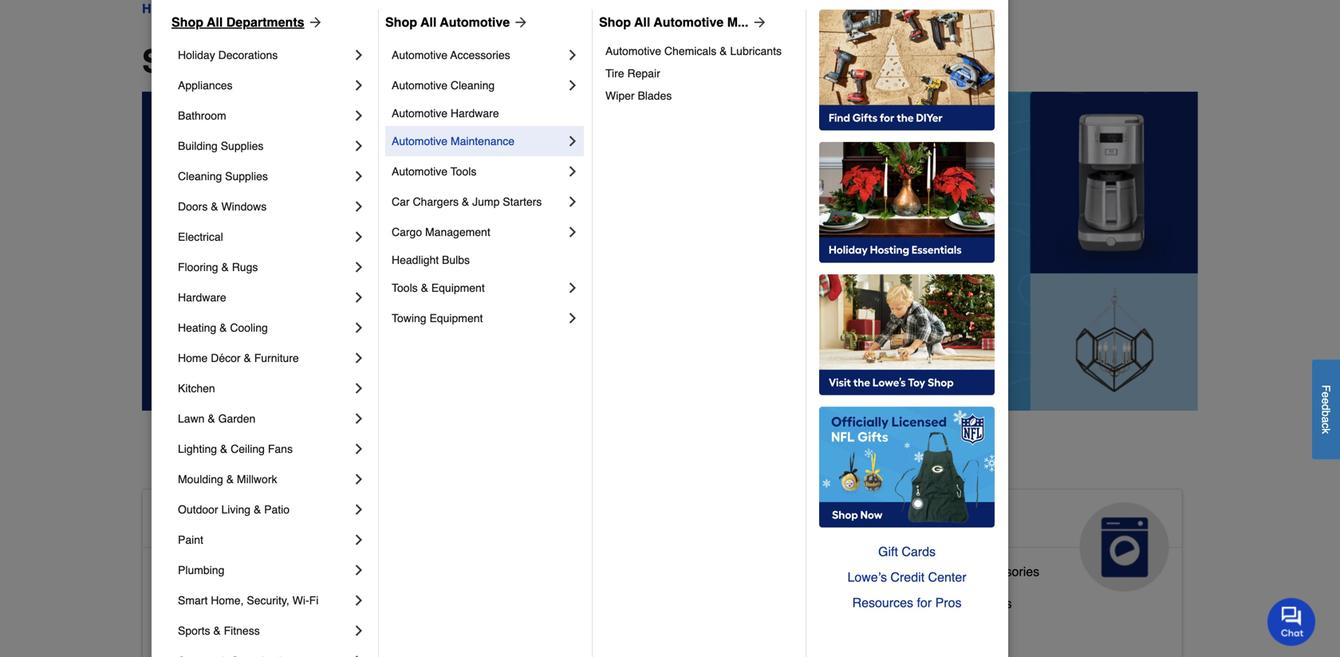 Task type: locate. For each thing, give the bounding box(es) containing it.
houses,
[[570, 622, 617, 637]]

flooring & rugs
[[178, 261, 258, 274]]

all up holiday decorations
[[207, 15, 223, 30]]

chevron right image
[[351, 47, 367, 63], [565, 77, 581, 93], [565, 133, 581, 149], [351, 138, 367, 154], [351, 168, 367, 184], [351, 199, 367, 215], [565, 224, 581, 240], [351, 259, 367, 275], [351, 290, 367, 306], [565, 310, 581, 326], [351, 350, 367, 366], [351, 381, 367, 397], [351, 472, 367, 488], [351, 532, 367, 548], [351, 593, 367, 609]]

fi
[[309, 595, 319, 607]]

1 accessible from the top
[[156, 509, 272, 535]]

all up repair
[[635, 15, 651, 30]]

1 vertical spatial accessories
[[972, 565, 1040, 579]]

accessible home image
[[369, 503, 459, 592]]

automotive up automotive tools at the top of page
[[392, 135, 448, 148]]

arrow right image inside shop all automotive link
[[510, 14, 529, 30]]

2 horizontal spatial shop
[[599, 15, 631, 30]]

shop all departments
[[172, 15, 305, 30]]

1 horizontal spatial tools
[[451, 165, 477, 178]]

1 vertical spatial tools
[[392, 282, 418, 295]]

wine
[[937, 597, 966, 611]]

hardware
[[451, 107, 499, 120], [178, 291, 226, 304]]

1 vertical spatial appliances link
[[854, 490, 1183, 592]]

security,
[[247, 595, 290, 607]]

supplies up cleaning supplies
[[221, 140, 264, 152]]

sports
[[178, 625, 210, 638]]

chat invite button image
[[1268, 598, 1317, 647]]

lawn & garden link
[[178, 404, 351, 434]]

0 horizontal spatial pet
[[511, 622, 530, 637]]

shop for shop all automotive m...
[[599, 15, 631, 30]]

0 vertical spatial appliances
[[178, 79, 233, 92]]

building
[[178, 140, 218, 152]]

0 vertical spatial appliances link
[[178, 70, 351, 101]]

1 shop from the left
[[172, 15, 204, 30]]

shop for shop all departments
[[172, 15, 204, 30]]

automotive tools link
[[392, 156, 565, 187]]

2 vertical spatial supplies
[[568, 590, 617, 605]]

tools & equipment
[[392, 282, 485, 295]]

hardware up automotive maintenance link
[[451, 107, 499, 120]]

hardware link
[[178, 283, 351, 313]]

1 vertical spatial hardware
[[178, 291, 226, 304]]

parts
[[927, 565, 956, 579]]

automotive maintenance
[[392, 135, 515, 148]]

officially licensed n f l gifts. shop now. image
[[820, 407, 995, 528]]

towing equipment link
[[392, 303, 565, 334]]

chevron right image for automotive accessories
[[565, 47, 581, 63]]

lawn & garden
[[178, 413, 256, 425]]

chevron right image for tools & equipment
[[565, 280, 581, 296]]

supplies up houses,
[[568, 590, 617, 605]]

blades
[[638, 89, 672, 102]]

2 accessible from the top
[[156, 565, 217, 579]]

& up tire repair link
[[720, 45, 727, 57]]

cards
[[902, 545, 936, 559]]

& left the cooling
[[220, 322, 227, 334]]

chevron right image for sports & fitness
[[351, 623, 367, 639]]

shop up automotive accessories
[[385, 15, 417, 30]]

0 horizontal spatial furniture
[[254, 352, 299, 365]]

1 vertical spatial furniture
[[633, 622, 684, 637]]

chevron right image for automotive tools
[[565, 164, 581, 180]]

animal & pet care
[[511, 509, 649, 560]]

automotive accessories
[[392, 49, 510, 61]]

tire repair link
[[606, 62, 795, 85]]

accessible bedroom
[[156, 597, 272, 611]]

departments for shop
[[279, 43, 474, 80]]

all up automotive accessories
[[421, 15, 437, 30]]

chevron right image for smart home, security, wi-fi
[[351, 593, 367, 609]]

appliances link down decorations
[[178, 70, 351, 101]]

cooling
[[230, 322, 268, 334]]

& right animal
[[592, 509, 608, 535]]

equipment
[[432, 282, 485, 295], [430, 312, 483, 325]]

livestock supplies
[[511, 590, 617, 605]]

tools up car chargers & jump starters on the left top
[[451, 165, 477, 178]]

electrical link
[[178, 222, 351, 252]]

equipment down tools & equipment
[[430, 312, 483, 325]]

1 horizontal spatial accessories
[[972, 565, 1040, 579]]

1 arrow right image from the left
[[510, 14, 529, 30]]

arrow right image inside "shop all automotive m..." link
[[749, 14, 768, 30]]

accessible entry & home link
[[156, 625, 300, 657]]

&
[[720, 45, 727, 57], [462, 196, 469, 208], [211, 200, 218, 213], [221, 261, 229, 274], [421, 282, 429, 295], [220, 322, 227, 334], [244, 352, 251, 365], [208, 413, 215, 425], [220, 443, 228, 456], [226, 473, 234, 486], [254, 504, 261, 516], [592, 509, 608, 535], [960, 565, 968, 579], [925, 597, 934, 611], [621, 622, 629, 637], [213, 625, 221, 638], [254, 628, 262, 643]]

cleaning down automotive accessories link
[[451, 79, 495, 92]]

supplies for building supplies
[[221, 140, 264, 152]]

find gifts for the diyer. image
[[820, 10, 995, 131]]

cleaning supplies
[[178, 170, 268, 183]]

accessible for accessible bedroom
[[156, 597, 217, 611]]

automotive up automotive cleaning
[[392, 49, 448, 61]]

décor
[[211, 352, 241, 365]]

holiday decorations
[[178, 49, 278, 61]]

chevron right image for lighting & ceiling fans
[[351, 441, 367, 457]]

shop all departments link
[[172, 13, 324, 32]]

doors
[[178, 200, 208, 213]]

1 vertical spatial equipment
[[430, 312, 483, 325]]

departments for shop
[[226, 15, 305, 30]]

3 shop from the left
[[599, 15, 631, 30]]

chevron right image for bathroom
[[351, 108, 367, 124]]

all for shop all automotive m...
[[635, 15, 651, 30]]

animal & pet care link
[[498, 490, 827, 592]]

smart home, security, wi-fi
[[178, 595, 319, 607]]

holiday decorations link
[[178, 40, 351, 70]]

home décor & furniture
[[178, 352, 299, 365]]

accessories up chillers
[[972, 565, 1040, 579]]

appliances up cards
[[867, 509, 986, 535]]

bathroom up smart home, security, wi-fi
[[220, 565, 276, 579]]

1 horizontal spatial arrow right image
[[749, 14, 768, 30]]

0 horizontal spatial accessories
[[451, 49, 510, 61]]

fans
[[268, 443, 293, 456]]

accessible
[[156, 509, 272, 535], [156, 565, 217, 579], [156, 597, 217, 611], [156, 628, 217, 643]]

0 vertical spatial pet
[[614, 509, 649, 535]]

automotive up tire repair
[[606, 45, 662, 57]]

0 vertical spatial hardware
[[451, 107, 499, 120]]

1 vertical spatial supplies
[[225, 170, 268, 183]]

automotive for automotive tools
[[392, 165, 448, 178]]

for
[[917, 596, 932, 611]]

0 vertical spatial supplies
[[221, 140, 264, 152]]

hardware down flooring at the left top of the page
[[178, 291, 226, 304]]

2 e from the top
[[1320, 398, 1333, 404]]

livestock
[[511, 590, 564, 605]]

e up b
[[1320, 398, 1333, 404]]

moulding
[[178, 473, 223, 486]]

arrow right image for shop all automotive m...
[[749, 14, 768, 30]]

appliances link up chillers
[[854, 490, 1183, 592]]

appliance parts & accessories
[[867, 565, 1040, 579]]

0 vertical spatial cleaning
[[451, 79, 495, 92]]

m...
[[728, 15, 749, 30]]

automotive down automotive cleaning
[[392, 107, 448, 120]]

4 accessible from the top
[[156, 628, 217, 643]]

appliances
[[178, 79, 233, 92], [867, 509, 986, 535]]

bathroom up building
[[178, 109, 226, 122]]

3 accessible from the top
[[156, 597, 217, 611]]

& down accessible bedroom link
[[213, 625, 221, 638]]

shop all automotive m...
[[599, 15, 749, 30]]

chevron right image for automotive maintenance
[[565, 133, 581, 149]]

1 vertical spatial appliances
[[867, 509, 986, 535]]

departments up holiday decorations link
[[226, 15, 305, 30]]

automotive cleaning link
[[392, 70, 565, 101]]

& right parts
[[960, 565, 968, 579]]

tools down headlight
[[392, 282, 418, 295]]

millwork
[[237, 473, 277, 486]]

all for shop all departments
[[207, 15, 223, 30]]

0 vertical spatial furniture
[[254, 352, 299, 365]]

0 horizontal spatial cleaning
[[178, 170, 222, 183]]

0 vertical spatial bathroom
[[178, 109, 226, 122]]

chevron right image for electrical
[[351, 229, 367, 245]]

k
[[1320, 429, 1333, 434]]

e
[[1320, 392, 1333, 398], [1320, 398, 1333, 404]]

furniture inside home décor & furniture link
[[254, 352, 299, 365]]

accessories
[[451, 49, 510, 61], [972, 565, 1040, 579]]

pet beds, houses, & furniture
[[511, 622, 684, 637]]

supplies
[[221, 140, 264, 152], [225, 170, 268, 183], [568, 590, 617, 605]]

gift cards link
[[820, 540, 995, 565]]

arrow right image
[[510, 14, 529, 30], [749, 14, 768, 30]]

arrow right image
[[305, 14, 324, 30]]

bulbs
[[442, 254, 470, 267]]

appliances link
[[178, 70, 351, 101], [854, 490, 1183, 592]]

0 horizontal spatial shop
[[172, 15, 204, 30]]

wiper blades
[[606, 89, 672, 102]]

shop
[[142, 43, 222, 80]]

automotive for automotive cleaning
[[392, 79, 448, 92]]

& left pros
[[925, 597, 934, 611]]

0 vertical spatial equipment
[[432, 282, 485, 295]]

wi-
[[293, 595, 309, 607]]

1 horizontal spatial shop
[[385, 15, 417, 30]]

chevron right image for home décor & furniture
[[351, 350, 367, 366]]

arrow right image up automotive accessories link
[[510, 14, 529, 30]]

0 horizontal spatial arrow right image
[[510, 14, 529, 30]]

pet inside animal & pet care
[[614, 509, 649, 535]]

shop all departments
[[142, 43, 474, 80]]

shop all automotive link
[[385, 13, 529, 32]]

1 horizontal spatial furniture
[[633, 622, 684, 637]]

accessories up automotive cleaning link at the top
[[451, 49, 510, 61]]

1 vertical spatial pet
[[511, 622, 530, 637]]

furniture right houses,
[[633, 622, 684, 637]]

repair
[[628, 67, 661, 80]]

automotive up automotive accessories link
[[440, 15, 510, 30]]

appliances down the holiday
[[178, 79, 233, 92]]

chevron right image for outdoor living & patio
[[351, 502, 367, 518]]

arrow right image up lubricants
[[749, 14, 768, 30]]

flooring
[[178, 261, 218, 274]]

0 horizontal spatial appliances link
[[178, 70, 351, 101]]

departments
[[192, 1, 265, 16], [226, 15, 305, 30], [279, 43, 474, 80]]

accessible for accessible bathroom
[[156, 565, 217, 579]]

chevron right image for doors & windows
[[351, 199, 367, 215]]

supplies up windows
[[225, 170, 268, 183]]

1 horizontal spatial pet
[[614, 509, 649, 535]]

accessible home link
[[143, 490, 471, 592]]

2 shop from the left
[[385, 15, 417, 30]]

furniture up kitchen link
[[254, 352, 299, 365]]

chevron right image for paint
[[351, 532, 367, 548]]

appliances image
[[1080, 503, 1170, 592]]

all
[[207, 15, 223, 30], [421, 15, 437, 30], [635, 15, 651, 30], [230, 43, 270, 80]]

1 horizontal spatial appliances
[[867, 509, 986, 535]]

lawn
[[178, 413, 205, 425]]

visit the lowe's toy shop. image
[[820, 275, 995, 396]]

fitness
[[224, 625, 260, 638]]

bathroom
[[178, 109, 226, 122], [220, 565, 276, 579]]

shop up tire
[[599, 15, 631, 30]]

2 arrow right image from the left
[[749, 14, 768, 30]]

accessible bedroom link
[[156, 593, 272, 625]]

cargo
[[392, 226, 422, 239]]

wiper
[[606, 89, 635, 102]]

shop up the holiday
[[172, 15, 204, 30]]

& right doors
[[211, 200, 218, 213]]

chevron right image for cargo management
[[565, 224, 581, 240]]

departments down arrow right icon
[[279, 43, 474, 80]]

supplies for livestock supplies
[[568, 590, 617, 605]]

heating & cooling link
[[178, 313, 351, 343]]

automotive up chemicals
[[654, 15, 724, 30]]

automotive up automotive hardware
[[392, 79, 448, 92]]

automotive up chargers
[[392, 165, 448, 178]]

chevron right image for automotive cleaning
[[565, 77, 581, 93]]

equipment down bulbs
[[432, 282, 485, 295]]

cleaning down building
[[178, 170, 222, 183]]

& right décor
[[244, 352, 251, 365]]

automotive for automotive accessories
[[392, 49, 448, 61]]

e up d
[[1320, 392, 1333, 398]]

chevron right image
[[565, 47, 581, 63], [351, 77, 367, 93], [351, 108, 367, 124], [565, 164, 581, 180], [565, 194, 581, 210], [351, 229, 367, 245], [565, 280, 581, 296], [351, 320, 367, 336], [351, 411, 367, 427], [351, 441, 367, 457], [351, 502, 367, 518], [351, 563, 367, 579], [351, 623, 367, 639], [351, 654, 367, 658]]

f e e d b a c k button
[[1313, 360, 1341, 460]]

chevron right image for moulding & millwork
[[351, 472, 367, 488]]



Task type: vqa. For each thing, say whether or not it's contained in the screenshot.
'Appliance Parts & Accessories' link
yes



Task type: describe. For each thing, give the bounding box(es) containing it.
center
[[929, 570, 967, 585]]

car chargers & jump starters
[[392, 196, 542, 208]]

lowe's credit center link
[[820, 565, 995, 591]]

car
[[392, 196, 410, 208]]

pet inside "link"
[[511, 622, 530, 637]]

automotive chemicals & lubricants link
[[606, 40, 795, 62]]

departments up holiday decorations
[[192, 1, 265, 16]]

accessible bathroom
[[156, 565, 276, 579]]

home link
[[142, 0, 178, 18]]

enjoy savings year-round. no matter what you're shopping for, find what you need at a great price. image
[[142, 92, 1199, 411]]

headlight
[[392, 254, 439, 267]]

all for shop all automotive
[[421, 15, 437, 30]]

supplies for cleaning supplies
[[225, 170, 268, 183]]

kitchen
[[178, 382, 215, 395]]

furniture inside pet beds, houses, & furniture "link"
[[633, 622, 684, 637]]

accessible for accessible entry & home
[[156, 628, 217, 643]]

gift
[[879, 545, 899, 559]]

jump
[[473, 196, 500, 208]]

outdoor living & patio
[[178, 504, 290, 516]]

beverage & wine chillers link
[[867, 593, 1012, 625]]

gift cards
[[879, 545, 936, 559]]

moulding & millwork link
[[178, 464, 351, 495]]

smart
[[178, 595, 208, 607]]

& left rugs
[[221, 261, 229, 274]]

wiper blades link
[[606, 85, 795, 107]]

0 horizontal spatial appliances
[[178, 79, 233, 92]]

electrical
[[178, 231, 223, 243]]

chevron right image for car chargers & jump starters
[[565, 194, 581, 210]]

chillers
[[970, 597, 1012, 611]]

bathroom link
[[178, 101, 351, 131]]

arrow right image for shop all automotive
[[510, 14, 529, 30]]

plumbing link
[[178, 555, 351, 586]]

care
[[511, 535, 561, 560]]

cargo management
[[392, 226, 491, 239]]

f e e d b a c k
[[1320, 385, 1333, 434]]

departments link
[[192, 0, 265, 18]]

0 horizontal spatial hardware
[[178, 291, 226, 304]]

chevron right image for cleaning supplies
[[351, 168, 367, 184]]

plumbing
[[178, 564, 225, 577]]

outdoor
[[178, 504, 218, 516]]

chevron right image for hardware
[[351, 290, 367, 306]]

b
[[1320, 411, 1333, 417]]

0 vertical spatial tools
[[451, 165, 477, 178]]

a
[[1320, 417, 1333, 423]]

accessible home
[[156, 509, 341, 535]]

automotive for automotive maintenance
[[392, 135, 448, 148]]

headlight bulbs link
[[392, 247, 581, 273]]

lighting & ceiling fans link
[[178, 434, 351, 464]]

& left patio
[[254, 504, 261, 516]]

entry
[[220, 628, 250, 643]]

& down headlight bulbs
[[421, 282, 429, 295]]

resources for pros link
[[820, 591, 995, 616]]

& right entry at left
[[254, 628, 262, 643]]

accessible bathroom link
[[156, 561, 276, 593]]

tools & equipment link
[[392, 273, 565, 303]]

automotive for automotive chemicals & lubricants
[[606, 45, 662, 57]]

car chargers & jump starters link
[[392, 187, 565, 217]]

1 e from the top
[[1320, 392, 1333, 398]]

& left millwork
[[226, 473, 234, 486]]

& right houses,
[[621, 622, 629, 637]]

credit
[[891, 570, 925, 585]]

0 vertical spatial accessories
[[451, 49, 510, 61]]

patio
[[264, 504, 290, 516]]

f
[[1320, 385, 1333, 392]]

chemicals
[[665, 45, 717, 57]]

& right lawn
[[208, 413, 215, 425]]

automotive cleaning
[[392, 79, 495, 92]]

beverage
[[867, 597, 922, 611]]

garden
[[218, 413, 256, 425]]

rugs
[[232, 261, 258, 274]]

starters
[[503, 196, 542, 208]]

doors & windows link
[[178, 192, 351, 222]]

sports & fitness
[[178, 625, 260, 638]]

holiday hosting essentials. image
[[820, 142, 995, 263]]

automotive tools
[[392, 165, 477, 178]]

1 horizontal spatial hardware
[[451, 107, 499, 120]]

heating
[[178, 322, 216, 334]]

pros
[[936, 596, 962, 611]]

chevron right image for lawn & garden
[[351, 411, 367, 427]]

d
[[1320, 404, 1333, 411]]

chevron right image for heating & cooling
[[351, 320, 367, 336]]

holiday
[[178, 49, 215, 61]]

1 horizontal spatial appliances link
[[854, 490, 1183, 592]]

livestock supplies link
[[511, 587, 617, 618]]

accessible for accessible home
[[156, 509, 272, 535]]

automotive for automotive hardware
[[392, 107, 448, 120]]

bedroom
[[220, 597, 272, 611]]

chevron right image for kitchen
[[351, 381, 367, 397]]

automotive maintenance link
[[392, 126, 565, 156]]

building supplies
[[178, 140, 264, 152]]

beds,
[[534, 622, 567, 637]]

pet beds, houses, & furniture link
[[511, 618, 684, 650]]

moulding & millwork
[[178, 473, 277, 486]]

& left jump
[[462, 196, 469, 208]]

chevron right image for appliances
[[351, 77, 367, 93]]

1 vertical spatial bathroom
[[220, 565, 276, 579]]

chevron right image for holiday decorations
[[351, 47, 367, 63]]

ceiling
[[231, 443, 265, 456]]

c
[[1320, 423, 1333, 429]]

chevron right image for towing equipment
[[565, 310, 581, 326]]

lowe's
[[848, 570, 887, 585]]

chevron right image for building supplies
[[351, 138, 367, 154]]

cargo management link
[[392, 217, 565, 247]]

shop for shop all automotive
[[385, 15, 417, 30]]

automotive hardware
[[392, 107, 499, 120]]

resources for pros
[[853, 596, 962, 611]]

chevron right image for flooring & rugs
[[351, 259, 367, 275]]

management
[[425, 226, 491, 239]]

tire
[[606, 67, 625, 80]]

appliance parts & accessories link
[[867, 561, 1040, 593]]

all down shop all departments link
[[230, 43, 270, 80]]

towing
[[392, 312, 427, 325]]

& inside animal & pet care
[[592, 509, 608, 535]]

automotive accessories link
[[392, 40, 565, 70]]

& left ceiling at the bottom left
[[220, 443, 228, 456]]

1 horizontal spatial cleaning
[[451, 79, 495, 92]]

animal
[[511, 509, 586, 535]]

flooring & rugs link
[[178, 252, 351, 283]]

chevron right image for plumbing
[[351, 563, 367, 579]]

chargers
[[413, 196, 459, 208]]

lighting & ceiling fans
[[178, 443, 293, 456]]

lighting
[[178, 443, 217, 456]]

1 vertical spatial cleaning
[[178, 170, 222, 183]]

cleaning supplies link
[[178, 161, 351, 192]]

0 horizontal spatial tools
[[392, 282, 418, 295]]

kitchen link
[[178, 374, 351, 404]]

animal & pet care image
[[725, 503, 814, 592]]



